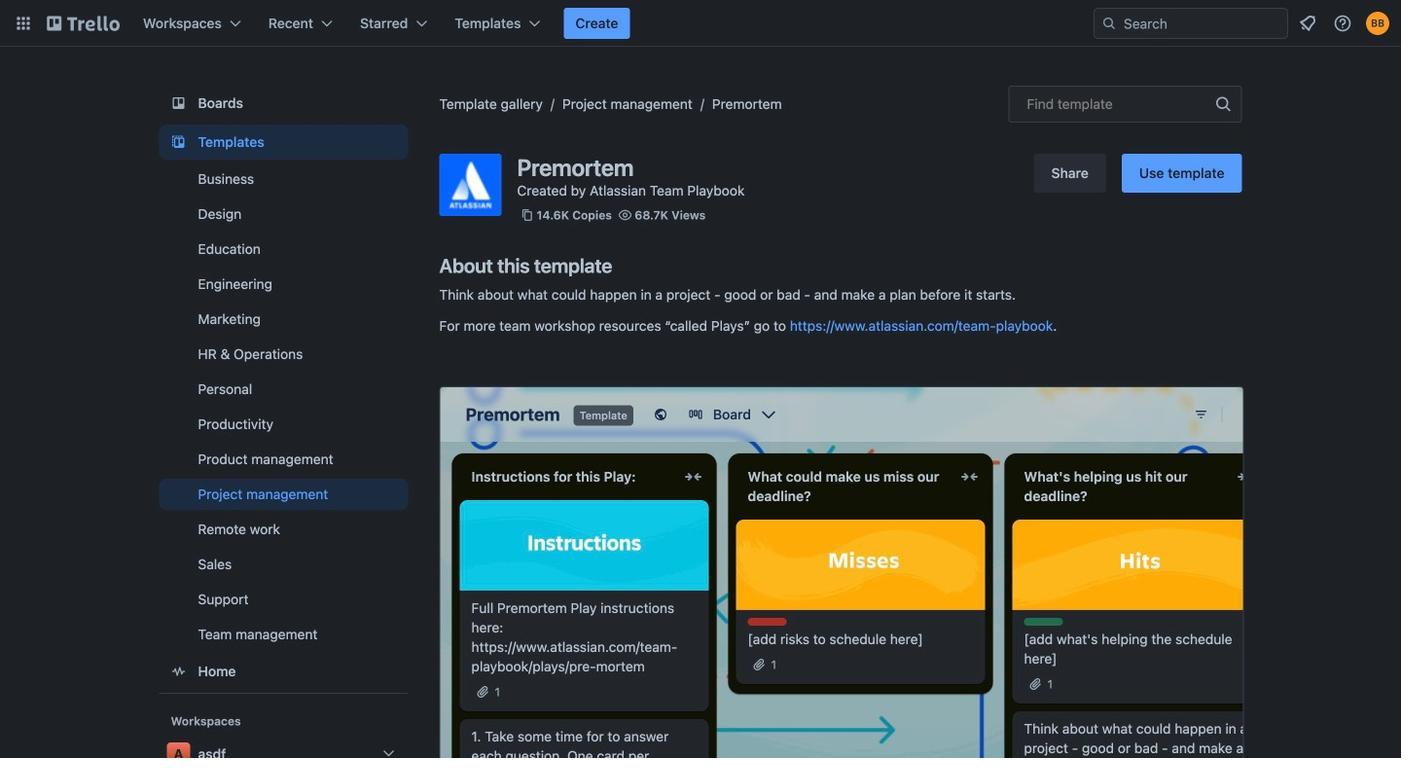 Task type: locate. For each thing, give the bounding box(es) containing it.
board image
[[167, 91, 190, 115]]

None field
[[1009, 86, 1242, 123]]

atlassian team playbook image
[[439, 154, 502, 216]]

open information menu image
[[1333, 14, 1353, 33]]

search image
[[1102, 16, 1117, 31]]

template board image
[[167, 130, 190, 154]]

bob builder (bobbuilder40) image
[[1367, 12, 1390, 35]]

Search field
[[1094, 8, 1289, 39]]



Task type: vqa. For each thing, say whether or not it's contained in the screenshot.
'Bob Builder (bobbuilder40)' icon
yes



Task type: describe. For each thing, give the bounding box(es) containing it.
primary element
[[0, 0, 1402, 47]]

0 notifications image
[[1296, 12, 1320, 35]]

back to home image
[[47, 8, 120, 39]]

home image
[[167, 660, 190, 683]]



